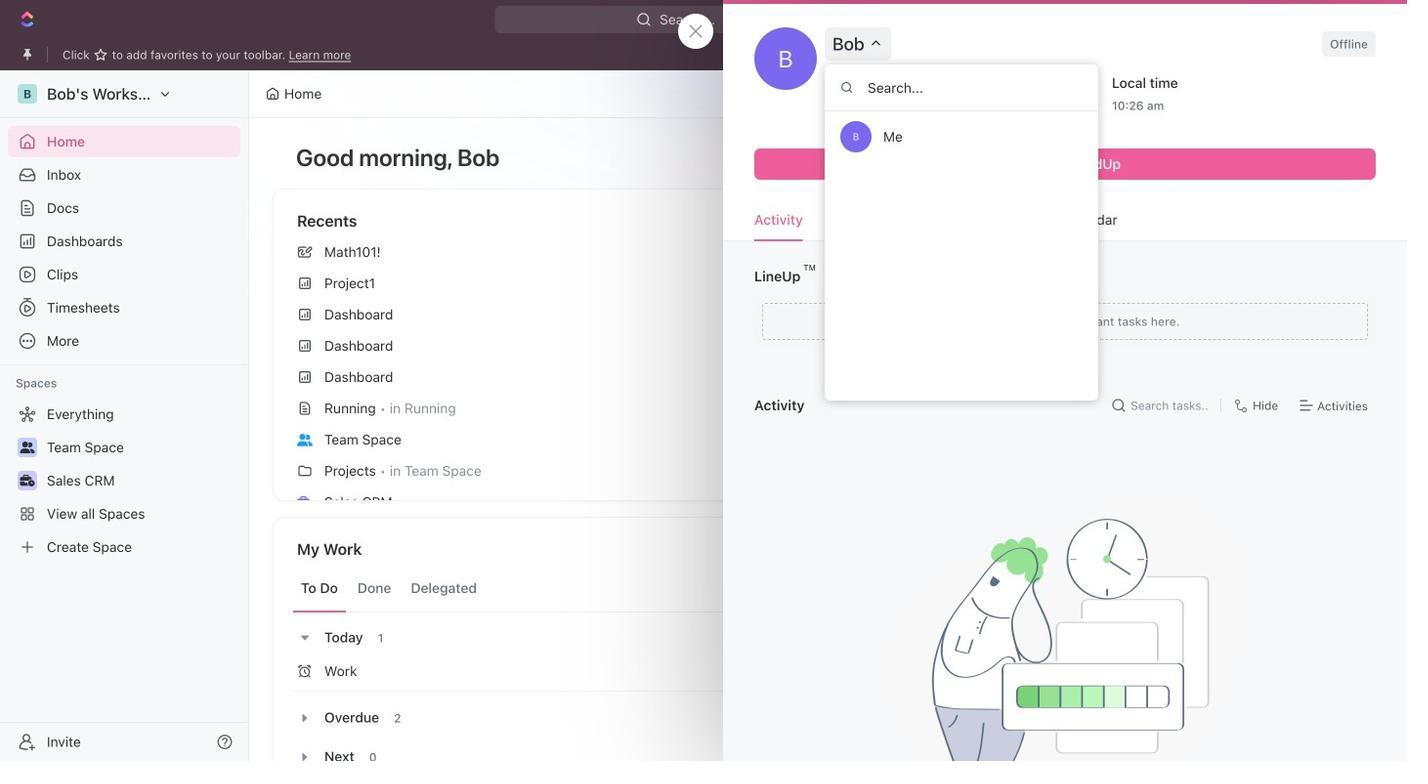 Task type: locate. For each thing, give the bounding box(es) containing it.
sidebar navigation
[[0, 70, 249, 761]]

tree
[[8, 399, 240, 563]]

tab list
[[293, 565, 800, 613]]



Task type: vqa. For each thing, say whether or not it's contained in the screenshot.
13
no



Task type: describe. For each thing, give the bounding box(es) containing it.
Search tasks.. text field
[[1131, 391, 1213, 420]]

Search... text field
[[825, 64, 1098, 111]]

user group image
[[297, 434, 313, 446]]

tree inside sidebar navigation
[[8, 399, 240, 563]]

business time image
[[297, 496, 313, 509]]



